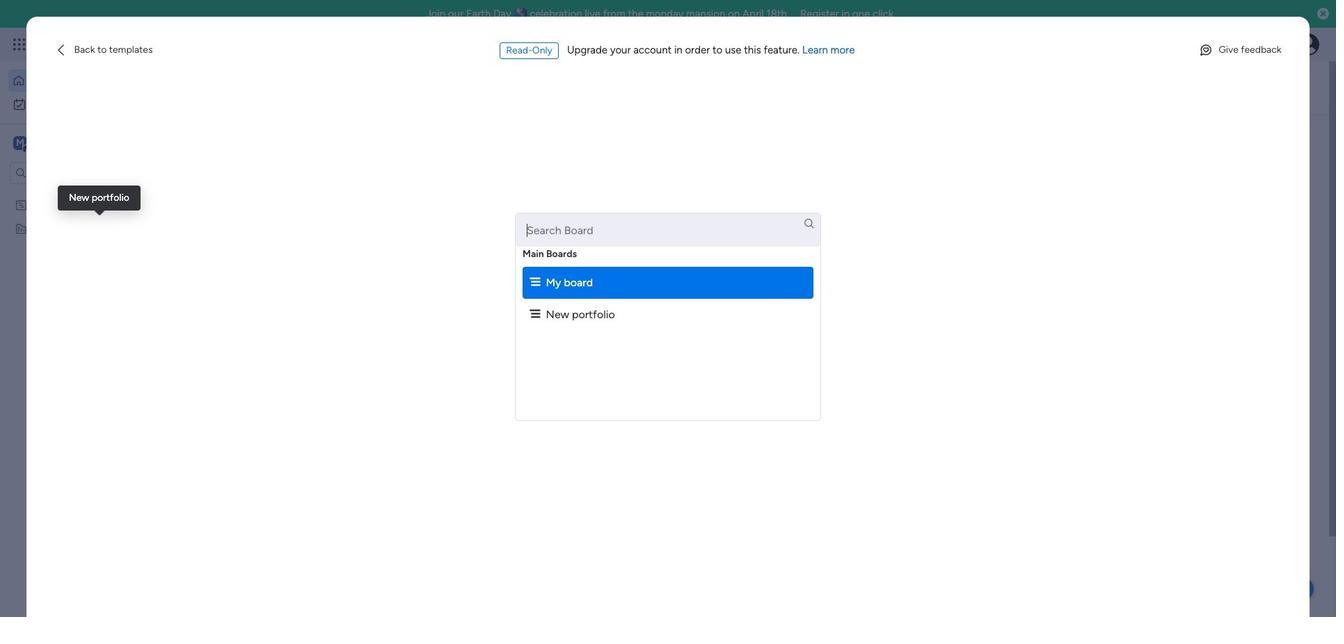 Task type: describe. For each thing, give the bounding box(es) containing it.
search everything image
[[1215, 38, 1229, 51]]

search image
[[805, 220, 814, 230]]

help image
[[1246, 38, 1260, 51]]

back to templates image
[[55, 43, 68, 57]]

Search in workspace field
[[29, 165, 116, 181]]

remove from favorites image
[[610, 282, 624, 296]]

1 vertical spatial option
[[8, 93, 169, 116]]

Search Board search field
[[516, 214, 820, 247]]

0 vertical spatial option
[[8, 70, 169, 92]]



Task type: locate. For each thing, give the bounding box(es) containing it.
option down search in workspace field
[[0, 192, 177, 195]]

1 dapulse main image from the top
[[530, 275, 540, 292]]

dapulse main image
[[530, 275, 540, 292], [530, 307, 540, 324]]

select product image
[[13, 38, 26, 51]]

option down the back to templates 'icon'
[[8, 70, 169, 92]]

quick search results list box
[[257, 158, 1031, 342]]

jacob simon image
[[1297, 33, 1319, 56]]

option up workspace selection element
[[8, 93, 169, 116]]

2 vertical spatial option
[[0, 192, 177, 195]]

list box
[[0, 190, 177, 428]]

option
[[8, 70, 169, 92], [8, 93, 169, 116], [0, 192, 177, 195]]

workspace selection element
[[13, 135, 116, 153]]

0 vertical spatial dapulse main image
[[530, 275, 540, 292]]

1 vertical spatial dapulse main image
[[530, 307, 540, 324]]

workspace image
[[13, 136, 27, 151]]

2 dapulse main image from the top
[[530, 307, 540, 324]]

None search field
[[516, 214, 820, 247]]



Task type: vqa. For each thing, say whether or not it's contained in the screenshot.
the bottom 1
no



